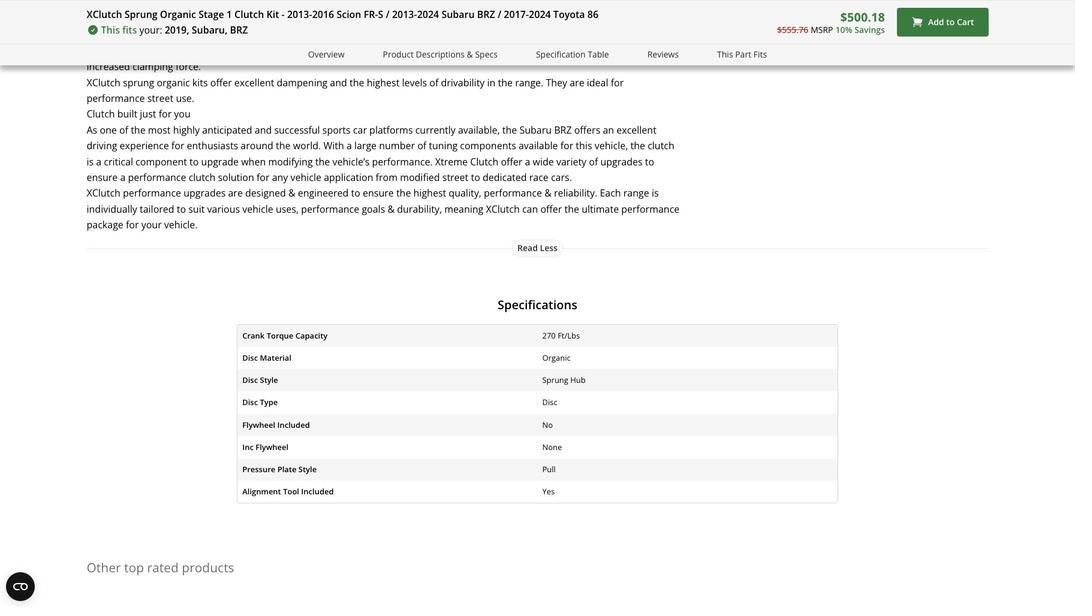 Task type: vqa. For each thing, say whether or not it's contained in the screenshot.
'Flywheel Included'
yes



Task type: locate. For each thing, give the bounding box(es) containing it.
design up different
[[112, 28, 141, 42]]

can
[[522, 203, 538, 216]]

0 horizontal spatial clutch
[[87, 108, 115, 121]]

0 horizontal spatial highest
[[367, 76, 400, 89]]

plate
[[87, 28, 109, 42]]

fits
[[754, 49, 767, 60]]

clutch down the upgrade
[[189, 171, 216, 184]]

0 vertical spatial is
[[87, 155, 94, 168]]

2 horizontal spatial clutch
[[470, 155, 499, 168]]

provide
[[342, 13, 376, 26]]

to up "quality,"
[[471, 171, 480, 184]]

is down the driving
[[87, 155, 94, 168]]

s
[[378, 8, 383, 21]]

style
[[260, 375, 278, 386], [299, 464, 317, 475]]

clutch right vehicle,
[[648, 139, 675, 152]]

performance
[[123, 13, 181, 26], [587, 28, 646, 42], [87, 92, 145, 105], [128, 171, 186, 184], [123, 187, 181, 200], [484, 187, 542, 200], [301, 203, 359, 216], [622, 203, 680, 216]]

pull
[[542, 464, 556, 475]]

1 horizontal spatial style
[[299, 464, 317, 475]]

0 horizontal spatial brz
[[230, 23, 248, 37]]

0 vertical spatial vehicle
[[128, 44, 159, 58]]

xtreme
[[435, 155, 468, 168]]

plate
[[277, 464, 297, 475]]

for down pressure
[[648, 28, 661, 42]]

street up just
[[147, 92, 173, 105]]

ultimate right s
[[396, 13, 433, 26]]

offer up product
[[378, 28, 400, 42]]

1 horizontal spatial in
[[487, 76, 496, 89]]

disc left type
[[242, 397, 258, 408]]

a left wide
[[525, 155, 530, 168]]

flywheel down flywheel included
[[256, 442, 289, 453]]

ideal up carefully on the top left
[[419, 28, 441, 42]]

open widget image
[[6, 573, 35, 602]]

1 vertical spatial drivability
[[441, 76, 485, 89]]

0 vertical spatial clutch
[[446, 13, 473, 26]]

0 horizontal spatial /
[[386, 8, 390, 21]]

2 vertical spatial are
[[228, 187, 243, 200]]

available
[[519, 139, 558, 152]]

the down reliability.
[[565, 203, 579, 216]]

drivability
[[522, 28, 565, 42], [441, 76, 485, 89]]

excellent down pivot at the left of page
[[234, 76, 274, 89]]

organic down the 270 ft/lbs
[[542, 353, 571, 364]]

0 horizontal spatial in
[[435, 13, 444, 26]]

brz down 1
[[230, 23, 248, 37]]

anticipated
[[202, 123, 252, 137]]

durability,
[[397, 203, 442, 216]]

built
[[117, 108, 137, 121]]

1 horizontal spatial /
[[498, 8, 502, 21]]

excellent right the an
[[617, 123, 657, 137]]

modifying
[[268, 155, 313, 168]]

ensure down the between
[[504, 44, 535, 58]]

experience
[[120, 139, 169, 152]]

race
[[529, 171, 549, 184]]

highest left levels
[[367, 76, 400, 89]]

tailored
[[140, 203, 174, 216]]

just
[[140, 108, 156, 121]]

type
[[260, 397, 278, 408]]

ft/lbs
[[558, 331, 580, 341]]

this left fits on the left
[[101, 23, 120, 37]]

performance.
[[475, 13, 536, 26], [372, 155, 433, 168]]

0 vertical spatial brz
[[477, 8, 495, 21]]

0 vertical spatial ultimate
[[396, 13, 433, 26]]

0 vertical spatial engineered
[[277, 13, 328, 26]]

0 horizontal spatial are
[[228, 187, 243, 200]]

components
[[460, 139, 516, 152]]

1 horizontal spatial excellent
[[617, 123, 657, 137]]

0 horizontal spatial sprung
[[125, 8, 158, 21]]

1 horizontal spatial 2024
[[529, 8, 551, 21]]

the left latest
[[577, 13, 592, 26]]

you
[[174, 108, 191, 121]]

wide
[[533, 155, 554, 168]]

2013- right s
[[392, 8, 417, 21]]

0 horizontal spatial ensure
[[87, 171, 118, 184]]

0 horizontal spatial clutch
[[189, 171, 216, 184]]

vehicle down designed
[[242, 203, 273, 216]]

clutch down components
[[470, 155, 499, 168]]

cart
[[957, 16, 974, 28]]

utilizing
[[539, 13, 574, 26]]

solution
[[218, 171, 254, 184]]

overview link
[[308, 48, 345, 62]]

the up components
[[502, 123, 517, 137]]

performance down application
[[301, 203, 359, 216]]

2016
[[312, 8, 334, 21]]

1 vertical spatial are
[[570, 76, 585, 89]]

ensure down 'critical' on the top left
[[87, 171, 118, 184]]

0 vertical spatial this
[[101, 23, 120, 37]]

$500.18
[[841, 9, 885, 25]]

included
[[277, 420, 310, 430], [301, 486, 334, 497]]

to left suit at the left top of page
[[177, 203, 186, 216]]

stage
[[199, 8, 224, 21]]

to
[[330, 13, 340, 26], [947, 16, 955, 28], [492, 44, 501, 58], [190, 155, 199, 168], [645, 155, 654, 168], [471, 171, 480, 184], [351, 187, 360, 200], [177, 203, 186, 216]]

1 horizontal spatial subaru
[[520, 123, 552, 137]]

the up experience
[[131, 123, 146, 137]]

1 horizontal spatial is
[[652, 187, 659, 200]]

none
[[542, 442, 562, 453]]

vehicle up clamping
[[128, 44, 159, 58]]

car
[[353, 123, 367, 137]]

0 horizontal spatial ultimate
[[396, 13, 433, 26]]

0 vertical spatial street
[[147, 92, 173, 105]]

msrp
[[811, 24, 833, 35]]

the right vehicle,
[[631, 139, 645, 152]]

0 vertical spatial style
[[260, 375, 278, 386]]

style up type
[[260, 375, 278, 386]]

increased
[[87, 60, 130, 73]]

for
[[648, 28, 661, 42], [611, 76, 624, 89], [159, 108, 172, 121], [171, 139, 184, 152], [561, 139, 573, 152], [257, 171, 270, 184], [126, 218, 139, 232]]

vehicle
[[128, 44, 159, 58], [291, 171, 321, 184], [242, 203, 273, 216]]

0 vertical spatial design
[[112, 28, 141, 42]]

/
[[386, 8, 390, 21], [498, 8, 502, 21]]

clutch up balance
[[446, 13, 473, 26]]

0 horizontal spatial drivability
[[441, 76, 485, 89]]

0 vertical spatial subaru
[[442, 8, 475, 21]]

1 2013- from the left
[[287, 8, 312, 21]]

1 horizontal spatial vehicle
[[242, 203, 273, 216]]

in down specs
[[487, 76, 496, 89]]

in up balance
[[435, 13, 444, 26]]

product descriptions & specs link
[[383, 48, 498, 62]]

0 horizontal spatial street
[[147, 92, 173, 105]]

diaphragm
[[309, 44, 358, 58]]

2024 up carefully on the top left
[[417, 8, 439, 21]]

0 vertical spatial in
[[435, 13, 444, 26]]

1 vertical spatial vehicle
[[291, 171, 321, 184]]

to down the between
[[492, 44, 501, 58]]

&
[[467, 49, 473, 60], [288, 187, 295, 200], [545, 187, 552, 200], [388, 203, 395, 216]]

performance. down 'number'
[[372, 155, 433, 168]]

0 vertical spatial ideal
[[419, 28, 441, 42]]

add to cart
[[928, 16, 974, 28]]

brz up the between
[[477, 8, 495, 21]]

capacity
[[296, 331, 328, 341]]

0 horizontal spatial style
[[260, 375, 278, 386]]

and right point
[[290, 44, 307, 58]]

0 horizontal spatial performance.
[[372, 155, 433, 168]]

included right 'tool'
[[301, 486, 334, 497]]

1 vertical spatial subaru
[[520, 123, 552, 137]]

0 horizontal spatial this
[[101, 23, 120, 37]]

performance down dedicated
[[484, 187, 542, 200]]

ideal down table
[[587, 76, 608, 89]]

0 horizontal spatial design
[[112, 28, 141, 42]]

pressure
[[242, 464, 275, 475]]

clutch up one at the top
[[87, 108, 115, 121]]

2019,
[[165, 23, 189, 37]]

are
[[393, 44, 407, 58], [570, 76, 585, 89], [228, 187, 243, 200]]

range.
[[515, 76, 544, 89]]

1 vertical spatial design
[[361, 44, 390, 58]]

excellent
[[234, 76, 274, 89], [617, 123, 657, 137]]

sprung
[[125, 8, 158, 21], [542, 375, 568, 386]]

specification table link
[[536, 48, 609, 62]]

disc style
[[242, 375, 278, 386]]

a down 'critical' on the top left
[[120, 171, 126, 184]]

offer right kits
[[210, 76, 232, 89]]

1 vertical spatial sprung
[[542, 375, 568, 386]]

disc up no
[[542, 397, 558, 408]]

kits
[[192, 76, 208, 89]]

drivability up positive
[[522, 28, 565, 42]]

1 horizontal spatial drivability
[[522, 28, 565, 42]]

composition,
[[237, 28, 295, 42]]

1 vertical spatial clutch
[[87, 108, 115, 121]]

0 horizontal spatial excellent
[[234, 76, 274, 89]]

product
[[383, 49, 414, 60]]

xclutch
[[87, 8, 122, 21], [87, 13, 120, 26], [297, 28, 331, 42], [87, 76, 120, 89], [87, 187, 120, 200], [486, 203, 520, 216]]

1 vertical spatial performance.
[[372, 155, 433, 168]]

inc flywheel
[[242, 442, 289, 453]]

flywheel
[[242, 420, 275, 430], [256, 442, 289, 453]]

0 horizontal spatial vehicle
[[128, 44, 159, 58]]

sprung up your:
[[125, 8, 158, 21]]

1 vertical spatial excellent
[[617, 123, 657, 137]]

2 horizontal spatial clutch
[[648, 139, 675, 152]]

included down type
[[277, 420, 310, 430]]

0 vertical spatial are
[[393, 44, 407, 58]]

2 vertical spatial brz
[[554, 123, 572, 137]]

1 vertical spatial is
[[652, 187, 659, 200]]

material
[[197, 28, 234, 42]]

1 horizontal spatial performance.
[[475, 13, 536, 26]]

offer up dedicated
[[501, 155, 523, 168]]

performance up built
[[87, 92, 145, 105]]

1 horizontal spatial brz
[[477, 8, 495, 21]]

2 horizontal spatial brz
[[554, 123, 572, 137]]

street down xtreme on the top of page
[[442, 171, 469, 184]]

1 horizontal spatial this
[[717, 49, 733, 60]]

for left your
[[126, 218, 139, 232]]

2 horizontal spatial ensure
[[504, 44, 535, 58]]

this for this part fits
[[717, 49, 733, 60]]

disc for disc type
[[242, 397, 258, 408]]

1 vertical spatial ultimate
[[582, 203, 619, 216]]

highest
[[367, 76, 400, 89], [414, 187, 446, 200]]

style right plate
[[299, 464, 317, 475]]

for up "variety"
[[561, 139, 573, 152]]

and up the pedal
[[568, 28, 585, 42]]

the
[[379, 13, 393, 26], [577, 13, 592, 26], [402, 28, 417, 42], [350, 76, 364, 89], [498, 76, 513, 89], [131, 123, 146, 137], [502, 123, 517, 137], [276, 139, 291, 152], [631, 139, 645, 152], [315, 155, 330, 168], [396, 187, 411, 200], [565, 203, 579, 216]]

upgrades down vehicle,
[[601, 155, 643, 168]]

is
[[87, 155, 94, 168], [652, 187, 659, 200]]

drivability down analyzed
[[441, 76, 485, 89]]

1 horizontal spatial design
[[361, 44, 390, 58]]

are right they
[[570, 76, 585, 89]]

pedal
[[575, 44, 599, 58]]

vehicle.
[[164, 218, 198, 232]]

pivot
[[239, 44, 262, 58]]

engineered right 'been'
[[277, 13, 328, 26]]

0 horizontal spatial 2024
[[417, 8, 439, 21]]

0 vertical spatial organic
[[160, 8, 196, 21]]

brz left offers
[[554, 123, 572, 137]]

is right range
[[652, 187, 659, 200]]

hub
[[571, 375, 586, 386]]

material
[[260, 353, 291, 364]]

vehicle down modifying
[[291, 171, 321, 184]]

1 horizontal spatial 2013-
[[392, 8, 417, 21]]

sprung left hub
[[542, 375, 568, 386]]

no
[[542, 420, 553, 430]]

performance. up the between
[[475, 13, 536, 26]]

1 horizontal spatial ensure
[[363, 187, 394, 200]]

1 vertical spatial street
[[442, 171, 469, 184]]

are left carefully on the top left
[[393, 44, 407, 58]]

performance down range
[[622, 203, 680, 216]]

1 vertical spatial this
[[717, 49, 733, 60]]

0 horizontal spatial is
[[87, 155, 94, 168]]

0 horizontal spatial organic
[[160, 8, 196, 21]]

street
[[147, 92, 173, 105], [442, 171, 469, 184]]

highest down modified
[[414, 187, 446, 200]]

0 vertical spatial sprung
[[125, 8, 158, 21]]

0 horizontal spatial 2013-
[[287, 8, 312, 21]]

each
[[600, 187, 621, 200]]

1 vertical spatial ideal
[[587, 76, 608, 89]]

subaru up available
[[520, 123, 552, 137]]

performance up friction on the left top
[[123, 13, 181, 26]]

10%
[[836, 24, 853, 35]]

& left specs
[[467, 49, 473, 60]]

balance
[[443, 28, 478, 42]]

ultimate down each
[[582, 203, 619, 216]]

part
[[735, 49, 752, 60]]



Task type: describe. For each thing, give the bounding box(es) containing it.
number
[[379, 139, 415, 152]]

to up range
[[645, 155, 654, 168]]

0 vertical spatial included
[[277, 420, 310, 430]]

disc for disc material
[[242, 353, 258, 364]]

alignment tool included
[[242, 486, 334, 497]]

1 horizontal spatial sprung
[[542, 375, 568, 386]]

driving
[[87, 139, 117, 152]]

1 horizontal spatial ideal
[[587, 76, 608, 89]]

goals
[[362, 203, 385, 216]]

when
[[241, 155, 266, 168]]

the up product
[[402, 28, 417, 42]]

critical
[[104, 155, 133, 168]]

1 vertical spatial ensure
[[87, 171, 118, 184]]

& up uses,
[[288, 187, 295, 200]]

to down enthusiasts at the left top of page
[[190, 155, 199, 168]]

1 / from the left
[[386, 8, 390, 21]]

2 horizontal spatial vehicle
[[291, 171, 321, 184]]

0 horizontal spatial ideal
[[419, 28, 441, 42]]

fits
[[122, 23, 137, 37]]

and up the around
[[255, 123, 272, 137]]

$500.18 $555.76 msrp 10% savings
[[777, 9, 885, 35]]

0 vertical spatial highest
[[367, 76, 400, 89]]

the left range. on the top
[[498, 76, 513, 89]]

available,
[[458, 123, 500, 137]]

upgrades down provide
[[333, 28, 376, 42]]

0 vertical spatial drivability
[[522, 28, 565, 42]]

1 horizontal spatial ultimate
[[582, 203, 619, 216]]

& right goals
[[388, 203, 395, 216]]

modified
[[400, 171, 440, 184]]

analyzed
[[450, 44, 490, 58]]

1 vertical spatial clutch
[[648, 139, 675, 152]]

86
[[588, 8, 599, 21]]

a right 'with' at the left of page
[[347, 139, 352, 152]]

uses,
[[276, 203, 299, 216]]

product descriptions & specs
[[383, 49, 498, 60]]

savings
[[855, 24, 885, 35]]

quality,
[[449, 187, 481, 200]]

1 vertical spatial included
[[301, 486, 334, 497]]

have
[[228, 13, 250, 26]]

this
[[576, 139, 592, 152]]

friction
[[163, 28, 195, 42]]

1 horizontal spatial clutch
[[235, 8, 264, 21]]

the up modifying
[[276, 139, 291, 152]]

inc
[[242, 442, 254, 453]]

application
[[324, 171, 373, 184]]

dampening
[[277, 76, 328, 89]]

pressure plate style
[[242, 464, 317, 475]]

1 horizontal spatial clutch
[[446, 13, 473, 26]]

a down the driving
[[96, 155, 101, 168]]

and right feel on the top right
[[621, 44, 638, 58]]

the down the diaphragm at the left
[[350, 76, 364, 89]]

use.
[[176, 92, 194, 105]]

1 vertical spatial brz
[[230, 23, 248, 37]]

1 horizontal spatial highest
[[414, 187, 446, 200]]

offers
[[574, 123, 600, 137]]

levels
[[402, 76, 427, 89]]

2 vertical spatial clutch
[[470, 155, 499, 168]]

for up "most"
[[159, 108, 172, 121]]

vehicle,
[[595, 139, 628, 152]]

upgrades up suit at the left top of page
[[184, 187, 226, 200]]

less
[[540, 242, 558, 254]]

1 vertical spatial flywheel
[[256, 442, 289, 453]]

suit
[[188, 203, 205, 216]]

individually
[[87, 203, 137, 216]]

read
[[518, 242, 538, 254]]

of down this
[[589, 155, 598, 168]]

upgrades up 'material'
[[184, 13, 226, 26]]

applications.
[[161, 44, 218, 58]]

toyota
[[553, 8, 585, 21]]

offer right can at the top of page
[[541, 203, 562, 216]]

for up designed
[[257, 171, 270, 184]]

the up durability,
[[396, 187, 411, 200]]

crank torque capacity
[[242, 331, 328, 341]]

2 / from the left
[[498, 8, 502, 21]]

world.
[[293, 139, 321, 152]]

performance up feel on the top right
[[587, 28, 646, 42]]

latest
[[594, 13, 619, 26]]

descriptions
[[416, 49, 465, 60]]

0 vertical spatial flywheel
[[242, 420, 275, 430]]

subaru,
[[192, 23, 228, 37]]

sprung hub
[[542, 375, 586, 386]]

most
[[148, 123, 171, 137]]

& down race
[[545, 187, 552, 200]]

sprung
[[123, 76, 154, 89]]

2 2013- from the left
[[392, 8, 417, 21]]

0 vertical spatial performance.
[[475, 13, 536, 26]]

to down application
[[351, 187, 360, 200]]

vehicle's
[[332, 155, 370, 168]]

this fits your: 2019, subaru, brz
[[101, 23, 248, 37]]

any
[[272, 171, 288, 184]]

an
[[603, 123, 614, 137]]

various
[[207, 203, 240, 216]]

flywheel included
[[242, 420, 310, 430]]

successful
[[274, 123, 320, 137]]

performance up "tailored"
[[123, 187, 181, 200]]

subaru inside xclutch performance upgrades have been engineered to provide the ultimate in clutch performance. utilizing the latest pressure plate design and friction material composition, xclutch upgrades offer the ideal balance between drivability and performance for different vehicle applications. the pivot point and diaphragm design are carefully analyzed to ensure positive pedal feel and increased clamping force. xclutch sprung organic kits offer excellent dampening and the highest levels of drivability in the range. they are ideal for performance street use. clutch built just for you as one of the most highly anticipated and successful sports car platforms currently available, the subaru brz offers an excellent driving experience for enthusiasts around the world. with a large number of tuning components available for this vehicle, the clutch is a critical component to upgrade when modifying the vehicle's performance. xtreme clutch offer a wide variety of upgrades to ensure a performance clutch solution for any vehicle application from modified street to dedicated race cars. xclutch performance upgrades are designed & engineered to ensure the highest quality, performance & reliability. each range is individually tailored to suit various vehicle uses, performance goals & durability, meaning xclutch can offer the ultimate performance package for your vehicle.
[[520, 123, 552, 137]]

kit
[[267, 8, 279, 21]]

read less
[[518, 242, 558, 254]]

2 vertical spatial clutch
[[189, 171, 216, 184]]

other top rated products
[[87, 560, 234, 576]]

as
[[87, 123, 97, 137]]

for down feel on the top right
[[611, 76, 624, 89]]

for down highly
[[171, 139, 184, 152]]

package
[[87, 218, 123, 232]]

2 2024 from the left
[[529, 8, 551, 21]]

of down currently
[[417, 139, 426, 152]]

1 horizontal spatial are
[[393, 44, 407, 58]]

of right one at the top
[[119, 123, 128, 137]]

to left provide
[[330, 13, 340, 26]]

the down 'with' at the left of page
[[315, 155, 330, 168]]

overview
[[308, 49, 345, 60]]

and right fits on the left
[[143, 28, 161, 42]]

upgrade
[[201, 155, 239, 168]]

brz inside xclutch performance upgrades have been engineered to provide the ultimate in clutch performance. utilizing the latest pressure plate design and friction material composition, xclutch upgrades offer the ideal balance between drivability and performance for different vehicle applications. the pivot point and diaphragm design are carefully analyzed to ensure positive pedal feel and increased clamping force. xclutch sprung organic kits offer excellent dampening and the highest levels of drivability in the range. they are ideal for performance street use. clutch built just for you as one of the most highly anticipated and successful sports car platforms currently available, the subaru brz offers an excellent driving experience for enthusiasts around the world. with a large number of tuning components available for this vehicle, the clutch is a critical component to upgrade when modifying the vehicle's performance. xtreme clutch offer a wide variety of upgrades to ensure a performance clutch solution for any vehicle application from modified street to dedicated race cars. xclutch performance upgrades are designed & engineered to ensure the highest quality, performance & reliability. each range is individually tailored to suit various vehicle uses, performance goals & durability, meaning xclutch can offer the ultimate performance package for your vehicle.
[[554, 123, 572, 137]]

specification
[[536, 49, 586, 60]]

2 vertical spatial vehicle
[[242, 203, 273, 216]]

currently
[[415, 123, 456, 137]]

$555.76
[[777, 24, 809, 35]]

with
[[323, 139, 344, 152]]

1 vertical spatial engineered
[[298, 187, 349, 200]]

this for this fits your: 2019, subaru, brz
[[101, 23, 120, 37]]

fr-
[[364, 8, 378, 21]]

organic
[[157, 76, 190, 89]]

1 vertical spatial style
[[299, 464, 317, 475]]

your
[[141, 218, 162, 232]]

reliability.
[[554, 187, 597, 200]]

the right fr-
[[379, 13, 393, 26]]

positive
[[537, 44, 572, 58]]

1 vertical spatial in
[[487, 76, 496, 89]]

been
[[252, 13, 275, 26]]

1 horizontal spatial street
[[442, 171, 469, 184]]

specifications
[[498, 297, 578, 313]]

add to cart button
[[897, 8, 989, 37]]

xclutch sprung organic stage 1 clutch kit - 2013-2016 scion fr-s / 2013-2024 subaru brz / 2017-2024 toyota 86
[[87, 8, 599, 21]]

0 vertical spatial ensure
[[504, 44, 535, 58]]

other
[[87, 560, 121, 576]]

performance down component
[[128, 171, 186, 184]]

sports
[[323, 123, 351, 137]]

top
[[124, 560, 144, 576]]

tuning
[[429, 139, 458, 152]]

of right levels
[[430, 76, 439, 89]]

crank
[[242, 331, 265, 341]]

feel
[[602, 44, 618, 58]]

clamping
[[133, 60, 173, 73]]

1 2024 from the left
[[417, 8, 439, 21]]

around
[[241, 139, 273, 152]]

and down overview link
[[330, 76, 347, 89]]

disc for disc style
[[242, 375, 258, 386]]

dedicated
[[483, 171, 527, 184]]

0 vertical spatial excellent
[[234, 76, 274, 89]]

tool
[[283, 486, 299, 497]]

torque
[[267, 331, 293, 341]]

2 horizontal spatial are
[[570, 76, 585, 89]]

1 horizontal spatial organic
[[542, 353, 571, 364]]

to inside button
[[947, 16, 955, 28]]

2 vertical spatial ensure
[[363, 187, 394, 200]]



